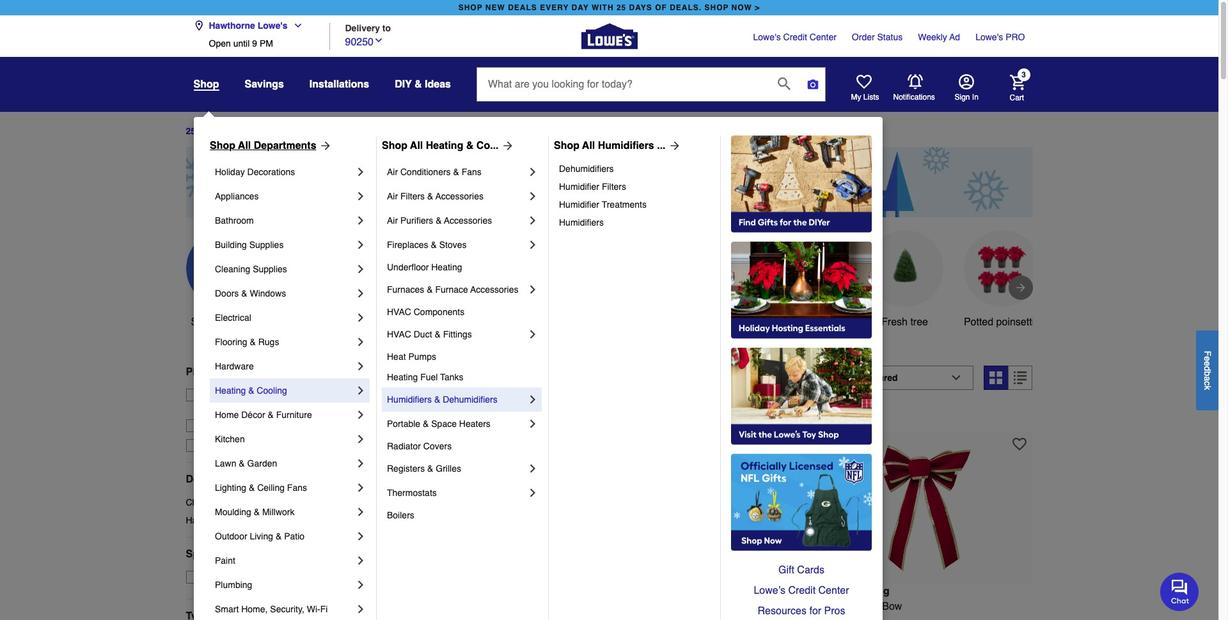 Task type: locate. For each thing, give the bounding box(es) containing it.
1 e from the top
[[1203, 356, 1213, 361]]

& inside diy & ideas button
[[415, 79, 422, 90]]

shop down 25 days of deals
[[210, 140, 235, 152]]

arrow right image up the holiday decorations link
[[316, 139, 332, 152]]

accessories for furnaces & furnace accessories
[[470, 285, 518, 295]]

arrow right image up dehumidifiers link
[[666, 139, 681, 152]]

all inside shop all deals button
[[217, 317, 228, 328]]

shop up humidifier filters
[[554, 140, 580, 152]]

shop left now
[[705, 3, 729, 12]]

& inside hawthorne lowe's & nearby stores button
[[281, 403, 287, 413]]

& right lawn at the bottom of page
[[239, 459, 245, 469]]

1 string from the left
[[436, 616, 463, 620]]

accessories inside 'link'
[[470, 285, 518, 295]]

conditioners
[[400, 167, 451, 177]]

radiator covers link
[[387, 436, 539, 457]]

1 vertical spatial departments
[[186, 474, 248, 485]]

tanks
[[440, 372, 464, 383]]

& inside moulding & millwork link
[[254, 507, 260, 517]]

my lists link
[[851, 74, 879, 102]]

0 horizontal spatial fans
[[287, 483, 307, 493]]

& left the millwork
[[254, 507, 260, 517]]

days
[[629, 3, 652, 12]]

chevron right image for registers & grilles
[[526, 462, 539, 475]]

0 vertical spatial humidifier
[[559, 182, 599, 192]]

ideas
[[425, 79, 451, 90]]

humidifier
[[559, 182, 599, 192], [559, 200, 599, 210]]

dehumidifiers down heating fuel tanks "link"
[[443, 395, 497, 405]]

compare
[[399, 410, 436, 420], [843, 410, 880, 420]]

humidifiers for humidifiers
[[559, 217, 604, 228]]

all up humidifier filters
[[582, 140, 595, 152]]

& inside air purifiers & accessories link
[[436, 216, 442, 226]]

hawthorne up the open until 9 pm
[[209, 20, 255, 31]]

chevron right image for air filters & accessories
[[526, 190, 539, 203]]

moulding & millwork link
[[215, 500, 354, 525]]

hvac down furnaces
[[387, 307, 411, 317]]

1 horizontal spatial lights
[[711, 616, 739, 620]]

arrow right image for shop all departments
[[316, 139, 332, 152]]

air down air conditioners & fans
[[387, 191, 398, 201]]

air conditioners & fans link
[[387, 160, 526, 184]]

supplies inside 'link'
[[249, 240, 284, 250]]

1 vertical spatial center
[[818, 585, 849, 597]]

& inside registers & grilles "link"
[[427, 464, 433, 474]]

0 vertical spatial hawthorne
[[209, 20, 255, 31]]

dehumidifiers up humidifier filters
[[559, 164, 614, 174]]

2 horizontal spatial living
[[859, 586, 890, 597]]

shop up conditioners
[[382, 140, 407, 152]]

resources for pros
[[758, 606, 845, 617]]

in inside holiday living 8.5-in w red bow
[[837, 601, 845, 613]]

shop all departments link
[[210, 138, 332, 154]]

& right diy
[[415, 79, 422, 90]]

all down 25 days of deals link
[[238, 140, 251, 152]]

lawn
[[215, 459, 236, 469]]

fans right ceiling
[[287, 483, 307, 493]]

e
[[1203, 356, 1213, 361], [1203, 361, 1213, 366]]

1 horizontal spatial living
[[415, 586, 446, 597]]

installations button
[[310, 73, 369, 96]]

& inside humidifiers & dehumidifiers link
[[434, 395, 440, 405]]

savings down pm
[[245, 79, 284, 90]]

1 horizontal spatial savings
[[498, 317, 534, 328]]

1001813120 element
[[376, 408, 436, 421]]

chevron right image for heating & cooling
[[354, 384, 367, 397]]

1 hvac from the top
[[387, 307, 411, 317]]

& inside furnaces & furnace accessories 'link'
[[427, 285, 433, 295]]

savings up '198 products in holiday decorations'
[[498, 317, 534, 328]]

air left conditioners
[[387, 167, 398, 177]]

Search Query text field
[[477, 68, 768, 101]]

compare inside 1001813120 element
[[399, 410, 436, 420]]

air
[[387, 167, 398, 177], [387, 191, 398, 201], [387, 216, 398, 226]]

2 vertical spatial accessories
[[470, 285, 518, 295]]

decorations for holiday decorations
[[247, 167, 295, 177]]

shop for shop
[[193, 79, 219, 90]]

center inside lowe's credit center link
[[818, 585, 849, 597]]

list view image
[[1014, 372, 1027, 384]]

0 vertical spatial center
[[810, 32, 837, 42]]

0 vertical spatial fans
[[462, 167, 482, 177]]

all up flooring
[[217, 317, 228, 328]]

humidifiers up dehumidifiers link
[[598, 140, 654, 152]]

compare inside 5013254527 element
[[843, 410, 880, 420]]

accessories for air filters & accessories
[[436, 191, 484, 201]]

humidifiers up 1001813120 element
[[387, 395, 432, 405]]

fireplaces & stoves
[[387, 240, 467, 250]]

1 100- from the left
[[376, 601, 396, 613]]

chevron down image
[[288, 20, 303, 31], [374, 35, 384, 45]]

chevron right image
[[354, 166, 367, 178], [354, 239, 367, 251], [354, 263, 367, 276], [354, 287, 367, 300], [354, 312, 367, 324], [526, 393, 539, 406], [354, 457, 367, 470], [526, 462, 539, 475], [354, 482, 367, 494], [354, 506, 367, 519]]

dehumidifiers link
[[559, 160, 711, 178]]

sign
[[955, 93, 970, 102]]

cleaning supplies
[[215, 264, 287, 274]]

25 days of deals link
[[186, 126, 257, 136]]

2 arrow right image from the left
[[666, 139, 681, 152]]

open until 9 pm
[[209, 38, 273, 49]]

pickup
[[186, 366, 219, 378], [250, 390, 277, 400]]

string
[[436, 616, 463, 620], [682, 616, 709, 620]]

100-count 20.62-ft multicolor incandescent plug-in christmas string lights
[[598, 601, 793, 620]]

deals right of
[[233, 126, 257, 136]]

2 horizontal spatial shop
[[554, 140, 580, 152]]

filters up treatments
[[602, 182, 626, 192]]

cleaning supplies link
[[215, 257, 354, 281]]

all
[[238, 140, 251, 152], [410, 140, 423, 152], [582, 140, 595, 152], [217, 317, 228, 328]]

2 lights from the left
[[711, 616, 739, 620]]

0 vertical spatial supplies
[[249, 240, 284, 250]]

shop inside button
[[191, 317, 215, 328]]

0 vertical spatial humidifiers
[[598, 140, 654, 152]]

center inside lowe's credit center link
[[810, 32, 837, 42]]

1 vertical spatial dehumidifiers
[[443, 395, 497, 405]]

1 shop from the left
[[210, 140, 235, 152]]

fans for lighting & ceiling fans
[[287, 483, 307, 493]]

furnaces & furnace accessories
[[387, 285, 518, 295]]

0 horizontal spatial savings button
[[245, 73, 284, 96]]

1 horizontal spatial arrow right image
[[666, 139, 681, 152]]

& inside air filters & accessories link
[[427, 191, 433, 201]]

shop left new
[[458, 3, 483, 12]]

2 shop from the left
[[382, 140, 407, 152]]

1 vertical spatial hvac
[[387, 329, 411, 340]]

1 horizontal spatial departments
[[254, 140, 316, 152]]

delivery up lawn & garden
[[225, 441, 257, 451]]

0 horizontal spatial dehumidifiers
[[443, 395, 497, 405]]

chevron down image inside hawthorne lowe's button
[[288, 20, 303, 31]]

living inside holiday living 8.5-in w red bow
[[859, 586, 890, 597]]

lowe's down >
[[753, 32, 781, 42]]

0 vertical spatial 25
[[617, 3, 626, 12]]

0 horizontal spatial 25
[[186, 126, 196, 136]]

& left furnace
[[427, 285, 433, 295]]

living inside holiday living 100-count 20.62-ft white incandescent plug- in christmas string lights
[[415, 586, 446, 597]]

of
[[655, 3, 667, 12]]

humidifier up humidifier treatments
[[559, 182, 599, 192]]

1 vertical spatial 25
[[186, 126, 196, 136]]

2 count from the left
[[618, 601, 645, 613]]

string inside holiday living 100-count 20.62-ft white incandescent plug- in christmas string lights
[[436, 616, 463, 620]]

fans up air filters & accessories link
[[462, 167, 482, 177]]

hvac for hvac duct & fittings
[[387, 329, 411, 340]]

1 air from the top
[[387, 167, 398, 177]]

1 horizontal spatial incandescent
[[732, 601, 793, 613]]

2 vertical spatial air
[[387, 216, 398, 226]]

1 horizontal spatial in
[[837, 601, 845, 613]]

chevron right image for hvac duct & fittings
[[526, 328, 539, 341]]

center left order
[[810, 32, 837, 42]]

special offers
[[186, 549, 255, 560]]

2 air from the top
[[387, 191, 398, 201]]

security,
[[270, 604, 304, 615]]

ft inside 100-count 20.62-ft multicolor incandescent plug-in christmas string lights
[[677, 601, 683, 613]]

pickup up hawthorne lowe's & nearby stores button
[[250, 390, 277, 400]]

0 horizontal spatial count
[[396, 601, 423, 613]]

all for humidifiers
[[582, 140, 595, 152]]

& left space
[[423, 419, 429, 429]]

b
[[1203, 371, 1213, 376]]

0 vertical spatial air
[[387, 167, 398, 177]]

0 horizontal spatial filters
[[400, 191, 425, 201]]

& left rugs
[[250, 337, 256, 347]]

christmas inside 100-count 20.62-ft multicolor incandescent plug-in christmas string lights
[[633, 616, 679, 620]]

1 horizontal spatial compare
[[843, 410, 880, 420]]

1 shop from the left
[[458, 3, 483, 12]]

0 horizontal spatial incandescent
[[493, 601, 554, 613]]

& right the purifiers
[[436, 216, 442, 226]]

plug-
[[557, 601, 580, 613], [598, 616, 622, 620]]

shop left 'electrical' at left
[[191, 317, 215, 328]]

holiday for holiday living 100-count 20.62-ft white incandescent plug- in christmas string lights
[[376, 586, 413, 597]]

arrow right image up air conditioners & fans link in the left of the page
[[499, 139, 514, 152]]

0 vertical spatial departments
[[254, 140, 316, 152]]

hanging decoration
[[686, 317, 734, 343]]

& left stoves on the top left of the page
[[431, 240, 437, 250]]

2 hvac from the top
[[387, 329, 411, 340]]

free store pickup today at:
[[205, 390, 315, 400]]

& left grilles on the bottom left of page
[[427, 464, 433, 474]]

chevron right image for portable & space heaters
[[526, 418, 539, 430]]

decoration
[[686, 332, 734, 343]]

1 vertical spatial humidifier
[[559, 200, 599, 210]]

1 vertical spatial delivery
[[232, 366, 272, 378]]

25 right with
[[617, 3, 626, 12]]

arrow right image inside "shop all departments" link
[[316, 139, 332, 152]]

hvac for hvac components
[[387, 307, 411, 317]]

credit
[[783, 32, 807, 42], [788, 585, 816, 597]]

decorations
[[247, 167, 295, 177], [545, 372, 633, 390], [229, 498, 276, 508], [229, 515, 276, 526]]

& left ceiling
[[249, 483, 255, 493]]

0 horizontal spatial chevron down image
[[288, 20, 303, 31]]

0 vertical spatial dehumidifiers
[[559, 164, 614, 174]]

1 horizontal spatial in
[[622, 616, 630, 620]]

0 horizontal spatial in
[[469, 372, 481, 390]]

1 vertical spatial shop
[[191, 317, 215, 328]]

1 horizontal spatial fans
[[462, 167, 482, 177]]

0 vertical spatial hvac
[[387, 307, 411, 317]]

1 horizontal spatial savings button
[[478, 230, 554, 330]]

chevron right image for fireplaces & stoves
[[526, 239, 539, 251]]

center up 8.5-
[[818, 585, 849, 597]]

fi
[[320, 604, 328, 615]]

in left w
[[837, 601, 845, 613]]

& right store
[[248, 386, 254, 396]]

hawthorne inside hawthorne lowe's button
[[209, 20, 255, 31]]

lights
[[466, 616, 493, 620], [711, 616, 739, 620]]

lights inside holiday living 100-count 20.62-ft white incandescent plug- in christmas string lights
[[466, 616, 493, 620]]

1 horizontal spatial string
[[682, 616, 709, 620]]

heating fuel tanks link
[[387, 367, 539, 388]]

accessories down air filters & accessories link
[[444, 216, 492, 226]]

hvac
[[387, 307, 411, 317], [387, 329, 411, 340]]

in inside holiday living 100-count 20.62-ft white incandescent plug- in christmas string lights
[[376, 616, 384, 620]]

heating down heat
[[387, 372, 418, 383]]

& down today
[[281, 403, 287, 413]]

christmas
[[186, 498, 226, 508], [387, 616, 433, 620], [633, 616, 679, 620]]

1 horizontal spatial 20.62-
[[648, 601, 677, 613]]

0 horizontal spatial pickup
[[186, 366, 219, 378]]

k
[[1203, 386, 1213, 390]]

lowe's down free store pickup today at:
[[251, 403, 278, 413]]

1 vertical spatial deals
[[231, 317, 257, 328]]

lowe's home improvement lists image
[[856, 74, 872, 90]]

shop for shop all heating & co...
[[382, 140, 407, 152]]

& left co...
[[466, 140, 474, 152]]

chevron right image for flooring & rugs
[[354, 336, 367, 349]]

chevron right image
[[526, 166, 539, 178], [354, 190, 367, 203], [526, 190, 539, 203], [354, 214, 367, 227], [526, 214, 539, 227], [526, 239, 539, 251], [526, 283, 539, 296], [526, 328, 539, 341], [354, 336, 367, 349], [354, 360, 367, 373], [354, 384, 367, 397], [354, 409, 367, 422], [526, 418, 539, 430], [354, 433, 367, 446], [526, 487, 539, 500], [354, 530, 367, 543], [354, 555, 367, 567], [354, 579, 367, 592], [354, 603, 367, 616]]

0 horizontal spatial string
[[436, 616, 463, 620]]

chevron right image for moulding & millwork
[[354, 506, 367, 519]]

25 left "days"
[[186, 126, 196, 136]]

1 horizontal spatial 25
[[617, 3, 626, 12]]

all for deals
[[217, 317, 228, 328]]

at:
[[305, 390, 315, 400]]

delivery to
[[345, 23, 391, 33]]

25 days of deals. shop new deals every day. while supplies last. image
[[186, 147, 1033, 217]]

accessories down air conditioners & fans link in the left of the page
[[436, 191, 484, 201]]

1 arrow right image from the left
[[316, 139, 332, 152]]

1 horizontal spatial chevron down image
[[374, 35, 384, 45]]

1 horizontal spatial 100-
[[598, 601, 618, 613]]

1 vertical spatial accessories
[[444, 216, 492, 226]]

0 vertical spatial savings
[[245, 79, 284, 90]]

delivery up 90250
[[345, 23, 380, 33]]

chevron right image for electrical
[[354, 312, 367, 324]]

white inside holiday living 100-count 20.62-ft white incandescent plug- in christmas string lights
[[464, 601, 490, 613]]

heating down pickup & delivery
[[215, 386, 246, 396]]

1 horizontal spatial filters
[[602, 182, 626, 192]]

credit up search icon
[[783, 32, 807, 42]]

shop for shop all departments
[[210, 140, 235, 152]]

hawthorne down store
[[205, 403, 248, 413]]

center for lowe's credit center
[[810, 32, 837, 42]]

1 vertical spatial supplies
[[253, 264, 287, 274]]

gift cards
[[778, 565, 825, 576]]

count inside 100-count 20.62-ft multicolor incandescent plug-in christmas string lights
[[618, 601, 645, 613]]

1 vertical spatial air
[[387, 191, 398, 201]]

0 horizontal spatial arrow right image
[[316, 139, 332, 152]]

shop all humidifiers ...
[[554, 140, 666, 152]]

1 vertical spatial hawthorne
[[205, 403, 248, 413]]

1 20.62- from the left
[[426, 601, 455, 613]]

2 horizontal spatial christmas
[[633, 616, 679, 620]]

appliances
[[215, 191, 259, 201]]

chevron right image for hardware
[[354, 360, 367, 373]]

& inside home décor & furniture link
[[268, 410, 274, 420]]

resources
[[758, 606, 807, 617]]

supplies for cleaning supplies
[[253, 264, 287, 274]]

kitchen link
[[215, 427, 354, 452]]

holiday inside holiday living 100-count 20.62-ft white incandescent plug- in christmas string lights
[[376, 586, 413, 597]]

1 vertical spatial arrow right image
[[1014, 281, 1027, 294]]

1 vertical spatial savings button
[[478, 230, 554, 330]]

& left patio
[[276, 532, 282, 542]]

1 horizontal spatial count
[[618, 601, 645, 613]]

0 horizontal spatial compare
[[399, 410, 436, 420]]

all inside shop all heating & co... link
[[410, 140, 423, 152]]

1 compare from the left
[[399, 410, 436, 420]]

100- inside holiday living 100-count 20.62-ft white incandescent plug- in christmas string lights
[[376, 601, 396, 613]]

doors
[[215, 288, 239, 299]]

fresh
[[881, 317, 908, 328]]

lowe's inside lowe's credit center link
[[753, 32, 781, 42]]

savings
[[245, 79, 284, 90], [498, 317, 534, 328]]

2 string from the left
[[682, 616, 709, 620]]

chevron right image for building supplies
[[354, 239, 367, 251]]

departments down lawn at the bottom of page
[[186, 474, 248, 485]]

lowe's up pm
[[258, 20, 288, 31]]

arrow right image inside shop all humidifiers ... link
[[666, 139, 681, 152]]

credit for lowe's
[[788, 585, 816, 597]]

1 vertical spatial pickup
[[250, 390, 277, 400]]

chevron right image for home décor & furniture
[[354, 409, 367, 422]]

tree
[[910, 317, 928, 328]]

3 shop from the left
[[554, 140, 580, 152]]

filters for humidifier
[[602, 182, 626, 192]]

e up d
[[1203, 356, 1213, 361]]

on
[[209, 572, 221, 583]]

0 vertical spatial shop
[[193, 79, 219, 90]]

deals up flooring & rugs at the left bottom of page
[[231, 317, 257, 328]]

0 horizontal spatial white
[[464, 601, 490, 613]]

departments up the holiday decorations link
[[254, 140, 316, 152]]

ad
[[950, 32, 960, 42]]

hvac components
[[387, 307, 464, 317]]

humidifiers inside "link"
[[559, 217, 604, 228]]

deals inside shop all deals button
[[231, 317, 257, 328]]

2 horizontal spatial in
[[972, 93, 979, 102]]

& down air conditioners & fans
[[427, 191, 433, 201]]

chevron right image for cleaning supplies
[[354, 263, 367, 276]]

chevron right image for lighting & ceiling fans
[[354, 482, 367, 494]]

fans inside lighting & ceiling fans link
[[287, 483, 307, 493]]

ft inside holiday living 100-count 20.62-ft white incandescent plug- in christmas string lights
[[455, 601, 461, 613]]

flooring & rugs
[[215, 337, 279, 347]]

& right duct
[[435, 329, 441, 340]]

on sale
[[209, 572, 241, 583]]

air left the purifiers
[[387, 216, 398, 226]]

0 horizontal spatial lights
[[466, 616, 493, 620]]

2 20.62- from the left
[[648, 601, 677, 613]]

& right décor
[[268, 410, 274, 420]]

stoves
[[439, 240, 467, 250]]

all inside shop all humidifiers ... link
[[582, 140, 595, 152]]

furnaces
[[387, 285, 424, 295]]

2 humidifier from the top
[[559, 200, 599, 210]]

& down products
[[434, 395, 440, 405]]

0 horizontal spatial living
[[250, 532, 273, 542]]

& up air filters & accessories link
[[453, 167, 459, 177]]

3 air from the top
[[387, 216, 398, 226]]

arrow right image up poinsettia
[[1014, 281, 1027, 294]]

& right "doors"
[[241, 288, 247, 299]]

building supplies link
[[215, 233, 354, 257]]

0 horizontal spatial shop
[[458, 3, 483, 12]]

1 vertical spatial chevron down image
[[374, 35, 384, 45]]

all up conditioners
[[410, 140, 423, 152]]

arrow right image
[[499, 139, 514, 152], [1014, 281, 1027, 294]]

outdoor living & patio
[[215, 532, 305, 542]]

2 incandescent from the left
[[732, 601, 793, 613]]

in right tanks
[[469, 372, 481, 390]]

shop all humidifiers ... link
[[554, 138, 681, 154]]

1 vertical spatial in
[[837, 601, 845, 613]]

humidifier treatments
[[559, 200, 647, 210]]

arrow right image
[[316, 139, 332, 152], [666, 139, 681, 152]]

0 horizontal spatial shop
[[210, 140, 235, 152]]

0 vertical spatial arrow right image
[[499, 139, 514, 152]]

0 vertical spatial white
[[794, 317, 821, 328]]

living for patio
[[250, 532, 273, 542]]

1 vertical spatial plug-
[[598, 616, 622, 620]]

0 horizontal spatial arrow right image
[[499, 139, 514, 152]]

shop
[[210, 140, 235, 152], [382, 140, 407, 152], [554, 140, 580, 152]]

lowe's home improvement notification center image
[[907, 74, 923, 90]]

1 horizontal spatial shop
[[705, 3, 729, 12]]

lawn & garden link
[[215, 452, 354, 476]]

supplies up cleaning supplies
[[249, 240, 284, 250]]

2 100- from the left
[[598, 601, 618, 613]]

fans
[[462, 167, 482, 177], [287, 483, 307, 493]]

supplies up windows
[[253, 264, 287, 274]]

1 count from the left
[[396, 601, 423, 613]]

1 vertical spatial humidifiers
[[559, 217, 604, 228]]

delivery up 'heating & cooling'
[[232, 366, 272, 378]]

hanging
[[691, 317, 729, 328]]

humidifiers for humidifiers & dehumidifiers
[[387, 395, 432, 405]]

filters up the purifiers
[[400, 191, 425, 201]]

white
[[794, 317, 821, 328], [464, 601, 490, 613]]

0 horizontal spatial christmas
[[186, 498, 226, 508]]

& inside hvac duct & fittings link
[[435, 329, 441, 340]]

humidifier down humidifier filters
[[559, 200, 599, 210]]

2 ft from the left
[[677, 601, 683, 613]]

chevron right image for humidifiers & dehumidifiers
[[526, 393, 539, 406]]

e up b
[[1203, 361, 1213, 366]]

hawthorne inside hawthorne lowe's & nearby stores button
[[205, 403, 248, 413]]

1 horizontal spatial white
[[794, 317, 821, 328]]

1 vertical spatial white
[[464, 601, 490, 613]]

gift cards link
[[731, 560, 872, 581]]

1 ft from the left
[[455, 601, 461, 613]]

0 vertical spatial pickup
[[186, 366, 219, 378]]

credit up resources for pros link
[[788, 585, 816, 597]]

0 vertical spatial credit
[[783, 32, 807, 42]]

1 vertical spatial savings
[[498, 317, 534, 328]]

holiday inside holiday living 8.5-in w red bow
[[820, 586, 857, 597]]

supplies for building supplies
[[249, 240, 284, 250]]

arrow right image for shop all humidifiers ...
[[666, 139, 681, 152]]

None search field
[[477, 67, 826, 113]]

0 horizontal spatial ft
[[455, 601, 461, 613]]

0 vertical spatial accessories
[[436, 191, 484, 201]]

registers & grilles
[[387, 464, 461, 474]]

lowe's left pro
[[976, 32, 1003, 42]]

2 vertical spatial humidifiers
[[387, 395, 432, 405]]

5013254527 element
[[820, 408, 880, 421]]

0 horizontal spatial 100-
[[376, 601, 396, 613]]

8.5-
[[820, 601, 837, 613]]

100- inside 100-count 20.62-ft multicolor incandescent plug-in christmas string lights
[[598, 601, 618, 613]]

pickup up free
[[186, 366, 219, 378]]

0 horizontal spatial savings
[[245, 79, 284, 90]]

& inside shop all heating & co... link
[[466, 140, 474, 152]]

& inside outdoor living & patio link
[[276, 532, 282, 542]]

1 incandescent from the left
[[493, 601, 554, 613]]

humidifier for humidifier treatments
[[559, 200, 599, 210]]

heating
[[426, 140, 463, 152], [431, 262, 462, 272], [387, 372, 418, 383], [215, 386, 246, 396]]

0 horizontal spatial in
[[376, 616, 384, 620]]

0 horizontal spatial plug-
[[557, 601, 580, 613]]

& inside flooring & rugs link
[[250, 337, 256, 347]]

air conditioners & fans
[[387, 167, 482, 177]]

potted poinsettia button
[[964, 230, 1040, 330]]

lowe's home improvement account image
[[959, 74, 974, 90]]

shop all departments
[[210, 140, 316, 152]]

humidifiers down humidifier treatments
[[559, 217, 604, 228]]

0 horizontal spatial departments
[[186, 474, 248, 485]]

compare for 1001813120 element
[[399, 410, 436, 420]]

& inside portable & space heaters link
[[423, 419, 429, 429]]

1 lights from the left
[[466, 616, 493, 620]]

air for air purifiers & accessories
[[387, 216, 398, 226]]

chevron right image for furnaces & furnace accessories
[[526, 283, 539, 296]]

1 humidifier from the top
[[559, 182, 599, 192]]

accessories down underfloor heating link
[[470, 285, 518, 295]]

2 compare from the left
[[843, 410, 880, 420]]

0 vertical spatial savings button
[[245, 73, 284, 96]]

shop down open
[[193, 79, 219, 90]]

all inside "shop all departments" link
[[238, 140, 251, 152]]

fans inside air conditioners & fans link
[[462, 167, 482, 177]]

humidifier filters
[[559, 182, 626, 192]]

25
[[617, 3, 626, 12], [186, 126, 196, 136]]

hvac up heat
[[387, 329, 411, 340]]



Task type: vqa. For each thing, say whether or not it's contained in the screenshot.
Fast at the left bottom
yes



Task type: describe. For each thing, give the bounding box(es) containing it.
center for lowe's credit center
[[818, 585, 849, 597]]

1 horizontal spatial arrow right image
[[1014, 281, 1027, 294]]

moulding
[[215, 507, 251, 517]]

grilles
[[436, 464, 461, 474]]

lighting & ceiling fans
[[215, 483, 307, 493]]

underfloor heating link
[[387, 257, 539, 278]]

fast
[[205, 441, 222, 451]]

hanukkah decorations link
[[186, 514, 355, 527]]

air purifiers & accessories
[[387, 216, 492, 226]]

fittings
[[443, 329, 472, 340]]

kitchen
[[215, 434, 245, 445]]

fireplaces & stoves link
[[387, 233, 526, 257]]

diy
[[395, 79, 412, 90]]

lowe's credit center link
[[753, 31, 837, 43]]

fans for air conditioners & fans
[[462, 167, 482, 177]]

day
[[572, 3, 589, 12]]

chat invite button image
[[1160, 572, 1199, 612]]

windows
[[250, 288, 286, 299]]

outdoor
[[215, 532, 247, 542]]

departments inside 'element'
[[186, 474, 248, 485]]

diy & ideas button
[[395, 73, 451, 96]]

chevron right image for lawn & garden
[[354, 457, 367, 470]]

chevron right image for air purifiers & accessories
[[526, 214, 539, 227]]

hardware
[[215, 361, 254, 372]]

furnace
[[435, 285, 468, 295]]

offers
[[225, 549, 255, 560]]

& inside doors & windows link
[[241, 288, 247, 299]]

hvac duct & fittings link
[[387, 322, 526, 347]]

find gifts for the diyer. image
[[731, 136, 872, 233]]

lowe's pro
[[976, 32, 1025, 42]]

chevron right image for smart home, security, wi-fi
[[354, 603, 367, 616]]

decorations for christmas decorations
[[229, 498, 276, 508]]

20.62- inside 100-count 20.62-ft multicolor incandescent plug-in christmas string lights
[[648, 601, 677, 613]]

all for departments
[[238, 140, 251, 152]]

holiday living 8.5-in w red bow
[[820, 586, 902, 613]]

electrical link
[[215, 306, 354, 330]]

visit the lowe's toy shop. image
[[731, 348, 872, 445]]

& inside heating & cooling link
[[248, 386, 254, 396]]

registers
[[387, 464, 425, 474]]

furniture
[[276, 410, 312, 420]]

...
[[657, 140, 666, 152]]

order
[[852, 32, 875, 42]]

2 e from the top
[[1203, 361, 1213, 366]]

chevron right image for paint
[[354, 555, 367, 567]]

with
[[592, 3, 614, 12]]

& inside fireplaces & stoves link
[[431, 240, 437, 250]]

chevron right image for doors & windows
[[354, 287, 367, 300]]

registers & grilles link
[[387, 457, 526, 481]]

incandescent inside holiday living 100-count 20.62-ft white incandescent plug- in christmas string lights
[[493, 601, 554, 613]]

arrow right image inside shop all heating & co... link
[[499, 139, 514, 152]]

chevron right image for kitchen
[[354, 433, 367, 446]]

lighting & ceiling fans link
[[215, 476, 354, 500]]

lowe's inside hawthorne lowe's & nearby stores button
[[251, 403, 278, 413]]

heating up furnace
[[431, 262, 462, 272]]

heating & cooling
[[215, 386, 287, 396]]

grid view image
[[990, 372, 1003, 384]]

string inside 100-count 20.62-ft multicolor incandescent plug-in christmas string lights
[[682, 616, 709, 620]]

90250
[[345, 36, 374, 48]]

lowe's home improvement logo image
[[581, 8, 637, 64]]

pro
[[1006, 32, 1025, 42]]

incandescent inside 100-count 20.62-ft multicolor incandescent plug-in christmas string lights
[[732, 601, 793, 613]]

humidifier treatments link
[[559, 196, 711, 214]]

lowe's inside lowe's pro link
[[976, 32, 1003, 42]]

shop for shop all deals
[[191, 317, 215, 328]]

20.62- inside holiday living 100-count 20.62-ft white incandescent plug- in christmas string lights
[[426, 601, 455, 613]]

cleaning
[[215, 264, 250, 274]]

shop for shop all humidifiers ...
[[554, 140, 580, 152]]

heaters
[[459, 419, 491, 429]]

moulding & millwork
[[215, 507, 295, 517]]

christmas decorations link
[[186, 496, 355, 509]]

198
[[376, 372, 401, 390]]

accessories for air purifiers & accessories
[[444, 216, 492, 226]]

& inside lawn & garden link
[[239, 459, 245, 469]]

heating up air conditioners & fans
[[426, 140, 463, 152]]

humidifiers & dehumidifiers link
[[387, 388, 526, 412]]

chevron down image inside '90250' button
[[374, 35, 384, 45]]

every
[[540, 3, 569, 12]]

components
[[414, 307, 464, 317]]

heating fuel tanks
[[387, 372, 464, 383]]

ceiling
[[257, 483, 285, 493]]

all for heating
[[410, 140, 423, 152]]

shop new deals every day with 25 days of deals. shop now > link
[[456, 0, 763, 15]]

notifications
[[893, 93, 935, 102]]

humidifier for humidifier filters
[[559, 182, 599, 192]]

25 days of deals
[[186, 126, 257, 136]]

duct
[[414, 329, 432, 340]]

count inside holiday living 100-count 20.62-ft white incandescent plug- in christmas string lights
[[396, 601, 423, 613]]

departments element
[[186, 473, 355, 486]]

radiator
[[387, 441, 421, 452]]

patio
[[284, 532, 305, 542]]

2 shop from the left
[[705, 3, 729, 12]]

humidifiers & dehumidifiers
[[387, 395, 497, 405]]

chevron right image for outdoor living & patio
[[354, 530, 367, 543]]

heat
[[387, 352, 406, 362]]

heating inside "link"
[[387, 372, 418, 383]]

underfloor
[[387, 262, 429, 272]]

chevron right image for holiday decorations
[[354, 166, 367, 178]]

search image
[[778, 77, 791, 90]]

2 vertical spatial delivery
[[225, 441, 257, 451]]

cards
[[797, 565, 825, 576]]

holiday decorations
[[215, 167, 295, 177]]

hawthorne for hawthorne lowe's & nearby stores
[[205, 403, 248, 413]]

1 horizontal spatial dehumidifiers
[[559, 164, 614, 174]]

lights inside 100-count 20.62-ft multicolor incandescent plug-in christmas string lights
[[711, 616, 739, 620]]

compare for 5013254527 element
[[843, 410, 880, 420]]

hanukkah
[[186, 515, 226, 526]]

hvac components link
[[387, 302, 539, 322]]

location image
[[193, 20, 204, 31]]

hawthorne lowe's & nearby stores
[[205, 403, 344, 413]]

christmas inside holiday living 100-count 20.62-ft white incandescent plug- in christmas string lights
[[387, 616, 433, 620]]

0 vertical spatial deals
[[233, 126, 257, 136]]

led
[[409, 317, 429, 328]]

lowe's inside hawthorne lowe's button
[[258, 20, 288, 31]]

plug- inside holiday living 100-count 20.62-ft white incandescent plug- in christmas string lights
[[557, 601, 580, 613]]

in inside 100-count 20.62-ft multicolor incandescent plug-in christmas string lights
[[622, 616, 630, 620]]

in inside sign in button
[[972, 93, 979, 102]]

until
[[233, 38, 250, 49]]

filters for air
[[400, 191, 425, 201]]

& inside air conditioners & fans link
[[453, 167, 459, 177]]

& up store
[[222, 366, 230, 378]]

building supplies
[[215, 240, 284, 250]]

outdoor living & patio link
[[215, 525, 354, 549]]

lowe's home improvement cart image
[[1010, 75, 1025, 90]]

resources for pros link
[[731, 601, 872, 620]]

air purifiers & accessories link
[[387, 209, 526, 233]]

d
[[1203, 366, 1213, 371]]

& inside lighting & ceiling fans link
[[249, 483, 255, 493]]

products
[[406, 372, 464, 390]]

heat pumps link
[[387, 347, 539, 367]]

living for in
[[859, 586, 890, 597]]

pickup & delivery
[[186, 366, 272, 378]]

lowe's credit center
[[754, 585, 849, 597]]

holiday for holiday decorations
[[215, 167, 245, 177]]

special offers button
[[186, 538, 355, 571]]

appliances link
[[215, 184, 354, 209]]

chevron right image for thermostats
[[526, 487, 539, 500]]

chevron right image for bathroom
[[354, 214, 367, 227]]

air for air conditioners & fans
[[387, 167, 398, 177]]

credit for lowe's
[[783, 32, 807, 42]]

holiday hosting essentials. image
[[731, 242, 872, 339]]

lowe's credit center link
[[731, 581, 872, 601]]

installations
[[310, 79, 369, 90]]

sale
[[223, 572, 241, 583]]

hawthorne for hawthorne lowe's
[[209, 20, 255, 31]]

heart outline image
[[1013, 437, 1027, 451]]

wi-
[[307, 604, 320, 615]]

camera image
[[807, 78, 819, 91]]

holiday living 100-count 20.62-ft white incandescent plug- in christmas string lights
[[376, 586, 580, 620]]

doors & windows
[[215, 288, 286, 299]]

chevron right image for air conditioners & fans
[[526, 166, 539, 178]]

lawn & garden
[[215, 459, 277, 469]]

chevron right image for appliances
[[354, 190, 367, 203]]

shop all heating & co...
[[382, 140, 499, 152]]

white inside button
[[794, 317, 821, 328]]

gift
[[778, 565, 794, 576]]

special
[[186, 549, 222, 560]]

living for count
[[415, 586, 446, 597]]

pros
[[824, 606, 845, 617]]

decorations for hanukkah decorations
[[229, 515, 276, 526]]

air for air filters & accessories
[[387, 191, 398, 201]]

holiday for holiday living 8.5-in w red bow
[[820, 586, 857, 597]]

1 horizontal spatial pickup
[[250, 390, 277, 400]]

shop button
[[193, 78, 219, 91]]

officially licensed n f l gifts. shop now. image
[[731, 454, 872, 551]]

underfloor heating
[[387, 262, 462, 272]]

0 vertical spatial delivery
[[345, 23, 380, 33]]

0 vertical spatial in
[[469, 372, 481, 390]]

millwork
[[262, 507, 295, 517]]

sign in
[[955, 93, 979, 102]]

flooring & rugs link
[[215, 330, 354, 354]]

my lists
[[851, 93, 879, 102]]

plumbing
[[215, 580, 252, 590]]

bow
[[882, 601, 902, 613]]

plug- inside 100-count 20.62-ft multicolor incandescent plug-in christmas string lights
[[598, 616, 622, 620]]

paint
[[215, 556, 235, 566]]

chevron right image for plumbing
[[354, 579, 367, 592]]

heart outline image
[[791, 437, 805, 451]]

nearby
[[289, 403, 317, 413]]



